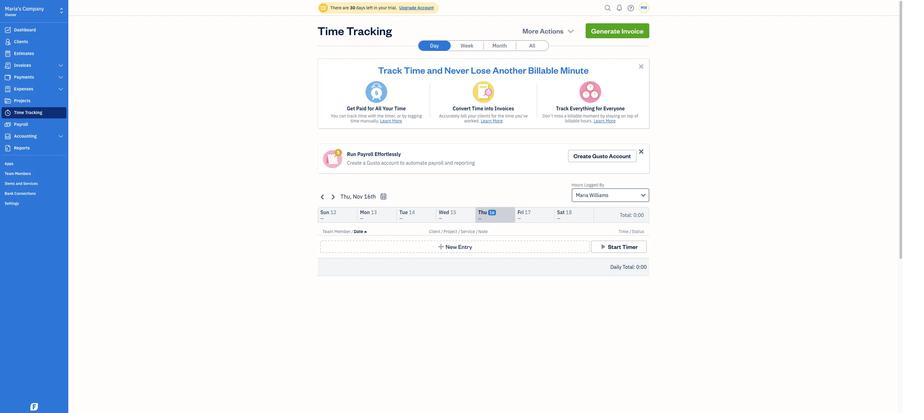 Task type: vqa. For each thing, say whether or not it's contained in the screenshot.
Sales
no



Task type: describe. For each thing, give the bounding box(es) containing it.
generate invoice
[[592, 26, 644, 35]]

hours
[[572, 182, 584, 188]]

with
[[368, 113, 377, 119]]

by
[[600, 182, 605, 188]]

chevron large down image for invoices
[[58, 63, 64, 68]]

projects link
[[2, 95, 67, 107]]

top
[[627, 113, 634, 119]]

members
[[15, 171, 31, 176]]

fri 17 —
[[518, 209, 531, 221]]

1 / from the left
[[352, 229, 353, 234]]

mw
[[641, 5, 648, 10]]

5 / from the left
[[630, 229, 632, 234]]

get paid for all your time image
[[366, 81, 388, 103]]

create gusto account button
[[568, 150, 637, 162]]

chevron large down image for accounting
[[58, 134, 64, 139]]

time tracking inside main element
[[14, 110, 42, 115]]

notifications image
[[615, 2, 625, 14]]

settings
[[5, 201, 19, 206]]

mon
[[360, 209, 370, 215]]

run payroll effortlessly create a gusto account to automate payroll and reporting
[[347, 151, 475, 166]]

— for wed
[[439, 216, 443, 221]]

next day image
[[330, 193, 337, 200]]

thu, nov 16th
[[341, 193, 376, 200]]

or
[[397, 113, 401, 119]]

1 vertical spatial all
[[376, 105, 382, 112]]

note link
[[479, 229, 488, 234]]

estimate image
[[4, 51, 11, 57]]

don't
[[543, 113, 554, 119]]

upgrade account link
[[398, 5, 434, 11]]

1 vertical spatial :
[[634, 264, 636, 270]]

learn more for all
[[381, 118, 402, 124]]

day link
[[419, 41, 451, 51]]

bank
[[5, 191, 14, 196]]

and inside main element
[[16, 181, 22, 186]]

bill
[[461, 113, 467, 119]]

search image
[[603, 3, 613, 13]]

clients
[[14, 39, 28, 44]]

expenses link
[[2, 84, 67, 95]]

payments
[[14, 74, 34, 80]]

caretup image
[[365, 229, 367, 234]]

go to help image
[[626, 3, 636, 13]]

— for sun
[[321, 216, 324, 221]]

days
[[356, 5, 366, 11]]

tue 14 —
[[400, 209, 415, 221]]

— for thu
[[479, 216, 482, 222]]

create gusto account
[[574, 152, 631, 159]]

maria williams
[[576, 192, 609, 198]]

more actions button
[[517, 23, 581, 38]]

client / project / service / note
[[429, 229, 488, 234]]

in
[[374, 5, 378, 11]]

plus image
[[438, 244, 445, 250]]

there are 30 days left in your trial. upgrade account
[[331, 5, 434, 11]]

note
[[479, 229, 488, 234]]

apps link
[[2, 159, 67, 168]]

miss
[[555, 113, 564, 119]]

gusto inside button
[[593, 152, 608, 159]]

time tracking link
[[2, 107, 67, 118]]

play image
[[600, 244, 607, 250]]

0 vertical spatial time tracking
[[318, 23, 392, 38]]

status link
[[632, 229, 645, 234]]

status
[[632, 229, 645, 234]]

get
[[347, 105, 355, 112]]

timer
[[623, 243, 638, 250]]

date link
[[354, 229, 367, 234]]

you
[[331, 113, 338, 119]]

payroll inside main element
[[14, 122, 28, 127]]

accurately bill your clients for the time you've worked.
[[439, 113, 528, 124]]

new
[[446, 243, 457, 250]]

never
[[445, 64, 469, 76]]

invoices inside main element
[[14, 62, 31, 68]]

accounting link
[[2, 131, 67, 142]]

for for all
[[368, 105, 374, 112]]

week
[[461, 43, 474, 49]]

entry
[[458, 243, 473, 250]]

16
[[490, 210, 495, 215]]

tracking inside main element
[[25, 110, 42, 115]]

estimates link
[[2, 48, 67, 59]]

manually.
[[361, 118, 380, 124]]

and inside run payroll effortlessly create a gusto account to automate payroll and reporting
[[445, 160, 453, 166]]

thu 16 —
[[479, 209, 495, 222]]

choose a date image
[[380, 193, 387, 200]]

sat 18 —
[[557, 209, 572, 221]]

can
[[339, 113, 346, 119]]

of
[[635, 113, 639, 119]]

convert time into invoices image
[[473, 81, 495, 103]]

reporting
[[455, 160, 475, 166]]

another
[[493, 64, 527, 76]]

all link
[[517, 41, 549, 51]]

member
[[335, 229, 351, 234]]

payroll link
[[2, 119, 67, 130]]

12
[[331, 209, 337, 215]]

team members
[[5, 171, 31, 176]]

1 vertical spatial 0:00
[[637, 264, 647, 270]]

18
[[566, 209, 572, 215]]

sun
[[321, 209, 329, 215]]

estimates
[[14, 51, 34, 56]]

actions
[[540, 26, 564, 35]]

more for get paid for all your time
[[392, 118, 402, 124]]

new entry
[[446, 243, 473, 250]]

billable down everything
[[568, 113, 582, 119]]

— for sat
[[557, 216, 561, 221]]

timer image
[[4, 110, 11, 116]]

0 vertical spatial your
[[379, 5, 387, 11]]

services
[[23, 181, 38, 186]]

track
[[347, 113, 357, 119]]

30
[[350, 5, 355, 11]]

0 vertical spatial account
[[418, 5, 434, 11]]

dashboard
[[14, 27, 36, 33]]

dashboard link
[[2, 25, 67, 36]]

clients link
[[2, 36, 67, 48]]

a inside run payroll effortlessly create a gusto account to automate payroll and reporting
[[363, 160, 366, 166]]

0 vertical spatial 0:00
[[634, 212, 644, 218]]

project image
[[4, 98, 11, 104]]

you've
[[515, 113, 528, 119]]

everyone
[[604, 105, 625, 112]]

project link
[[444, 229, 459, 234]]

more for track everything for everyone
[[606, 118, 616, 124]]

sun 12 —
[[321, 209, 337, 221]]

effortlessly
[[375, 151, 401, 157]]

dashboard image
[[4, 27, 11, 33]]

date
[[354, 229, 364, 234]]

learn more for invoices
[[481, 118, 503, 124]]

chevron large down image for payments
[[58, 75, 64, 80]]

2 / from the left
[[442, 229, 443, 234]]

maria
[[576, 192, 589, 198]]

fri
[[518, 209, 524, 215]]

freshbooks image
[[29, 403, 39, 411]]

expenses
[[14, 86, 33, 92]]

4 / from the left
[[476, 229, 478, 234]]



Task type: locate. For each thing, give the bounding box(es) containing it.
0 horizontal spatial all
[[376, 105, 382, 112]]

sat
[[557, 209, 565, 215]]

1 vertical spatial time tracking
[[14, 110, 42, 115]]

0 horizontal spatial by
[[402, 113, 407, 119]]

/ right the client
[[442, 229, 443, 234]]

more for convert time into invoices
[[493, 118, 503, 124]]

0 vertical spatial invoices
[[14, 62, 31, 68]]

0 vertical spatial :
[[631, 212, 633, 218]]

1 vertical spatial total
[[623, 264, 634, 270]]

: right the daily
[[634, 264, 636, 270]]

1 horizontal spatial invoices
[[495, 105, 515, 112]]

:
[[631, 212, 633, 218], [634, 264, 636, 270]]

2 learn from the left
[[481, 118, 492, 124]]

— inside 'fri 17 —'
[[518, 216, 521, 221]]

learn for all
[[381, 118, 391, 124]]

invoices up payments
[[14, 62, 31, 68]]

service
[[461, 229, 475, 234]]

generate
[[592, 26, 621, 35]]

2 learn more from the left
[[481, 118, 503, 124]]

— down mon
[[360, 216, 364, 221]]

2 horizontal spatial for
[[596, 105, 603, 112]]

2 vertical spatial and
[[16, 181, 22, 186]]

account inside button
[[609, 152, 631, 159]]

tracking down "projects" link
[[25, 110, 42, 115]]

— for mon
[[360, 216, 364, 221]]

chevron large down image up payments link
[[58, 63, 64, 68]]

a right miss
[[565, 113, 567, 119]]

0:00 down 'timer'
[[637, 264, 647, 270]]

1 horizontal spatial a
[[565, 113, 567, 119]]

items
[[5, 181, 15, 186]]

gusto up the by at the right of the page
[[593, 152, 608, 159]]

the inside the you can track time with the timer, or by logging time manually.
[[378, 113, 384, 119]]

15
[[451, 209, 457, 215]]

a inside don't miss a billable moment by staying on top of billable hours.
[[565, 113, 567, 119]]

time tracking down 30
[[318, 23, 392, 38]]

1 horizontal spatial your
[[468, 113, 477, 119]]

— inside sat 18 —
[[557, 216, 561, 221]]

by
[[402, 113, 407, 119], [601, 113, 606, 119]]

track time and never lose another billable minute
[[378, 64, 589, 76]]

account
[[418, 5, 434, 11], [609, 152, 631, 159]]

connections
[[14, 191, 36, 196]]

more inside 'dropdown button'
[[523, 26, 539, 35]]

daily
[[611, 264, 622, 270]]

1 the from the left
[[378, 113, 384, 119]]

tracking
[[347, 23, 392, 38], [25, 110, 42, 115]]

1 vertical spatial gusto
[[367, 160, 380, 166]]

1 vertical spatial a
[[363, 160, 366, 166]]

/ left status
[[630, 229, 632, 234]]

1 vertical spatial tracking
[[25, 110, 42, 115]]

chevron large down image for expenses
[[58, 87, 64, 92]]

learn down into
[[481, 118, 492, 124]]

0 horizontal spatial for
[[368, 105, 374, 112]]

0 horizontal spatial create
[[347, 160, 362, 166]]

team for team members
[[5, 171, 14, 176]]

1 horizontal spatial :
[[634, 264, 636, 270]]

payroll up accounting
[[14, 122, 28, 127]]

client image
[[4, 39, 11, 45]]

1 vertical spatial and
[[445, 160, 453, 166]]

1 learn more from the left
[[381, 118, 402, 124]]

team inside main element
[[5, 171, 14, 176]]

1 vertical spatial your
[[468, 113, 477, 119]]

time down get
[[351, 118, 360, 124]]

1 horizontal spatial all
[[530, 43, 536, 49]]

payroll
[[429, 160, 444, 166]]

everything
[[570, 105, 595, 112]]

account right upgrade
[[418, 5, 434, 11]]

0 vertical spatial tracking
[[347, 23, 392, 38]]

0 horizontal spatial tracking
[[25, 110, 42, 115]]

time down paid
[[358, 113, 367, 119]]

learn for everyone
[[594, 118, 605, 124]]

— down sat
[[557, 216, 561, 221]]

hours.
[[581, 118, 593, 124]]

1 by from the left
[[402, 113, 407, 119]]

project
[[444, 229, 458, 234]]

and left never
[[427, 64, 443, 76]]

and right items
[[16, 181, 22, 186]]

team for team member /
[[323, 229, 333, 234]]

invoices right into
[[495, 105, 515, 112]]

0 horizontal spatial team
[[5, 171, 14, 176]]

create down run
[[347, 160, 362, 166]]

logged
[[585, 182, 599, 188]]

1 vertical spatial invoices
[[495, 105, 515, 112]]

total right the daily
[[623, 264, 634, 270]]

payment image
[[4, 74, 11, 80]]

— down sun
[[321, 216, 324, 221]]

3 chevron large down image from the top
[[58, 87, 64, 92]]

team left member
[[323, 229, 333, 234]]

chevron large down image
[[58, 63, 64, 68], [58, 75, 64, 80], [58, 87, 64, 92], [58, 134, 64, 139]]

0 horizontal spatial payroll
[[14, 122, 28, 127]]

track everything for everyone image
[[580, 81, 602, 103]]

for down into
[[492, 113, 497, 119]]

— for tue
[[400, 216, 403, 221]]

0 horizontal spatial learn
[[381, 118, 391, 124]]

learn more down everyone
[[594, 118, 616, 124]]

more down the your
[[392, 118, 402, 124]]

company
[[23, 6, 44, 12]]

0 vertical spatial a
[[565, 113, 567, 119]]

0 vertical spatial create
[[574, 152, 592, 159]]

and right payroll
[[445, 160, 453, 166]]

previous day image
[[319, 193, 327, 200]]

1 vertical spatial track
[[557, 105, 569, 112]]

payroll right run
[[358, 151, 374, 157]]

month link
[[484, 41, 516, 51]]

0 horizontal spatial time tracking
[[14, 110, 42, 115]]

1 learn from the left
[[381, 118, 391, 124]]

billable left hours.
[[566, 118, 580, 124]]

0 vertical spatial and
[[427, 64, 443, 76]]

close image
[[638, 148, 645, 155]]

track up get paid for all your time image
[[378, 64, 403, 76]]

gusto inside run payroll effortlessly create a gusto account to automate payroll and reporting
[[367, 160, 380, 166]]

0:00
[[634, 212, 644, 218], [637, 264, 647, 270]]

1 horizontal spatial gusto
[[593, 152, 608, 159]]

— inside sun 12 —
[[321, 216, 324, 221]]

the right the clients
[[498, 113, 505, 119]]

1 horizontal spatial and
[[427, 64, 443, 76]]

crown image
[[320, 5, 327, 11]]

maria's
[[5, 6, 21, 12]]

1 vertical spatial team
[[323, 229, 333, 234]]

money image
[[4, 122, 11, 128]]

0 vertical spatial track
[[378, 64, 403, 76]]

— inside thu 16 —
[[479, 216, 482, 222]]

invoices
[[14, 62, 31, 68], [495, 105, 515, 112]]

start timer button
[[591, 241, 647, 253]]

1 horizontal spatial payroll
[[358, 151, 374, 157]]

0 horizontal spatial your
[[379, 5, 387, 11]]

1 horizontal spatial track
[[557, 105, 569, 112]]

1 horizontal spatial the
[[498, 113, 505, 119]]

/ left date
[[352, 229, 353, 234]]

accurately
[[439, 113, 460, 119]]

1 chevron large down image from the top
[[58, 63, 64, 68]]

track for track time and never lose another billable minute
[[378, 64, 403, 76]]

create inside button
[[574, 152, 592, 159]]

2 chevron large down image from the top
[[58, 75, 64, 80]]

wed 15 —
[[439, 209, 457, 221]]

1 horizontal spatial for
[[492, 113, 497, 119]]

maria's company owner
[[5, 6, 44, 17]]

by inside the you can track time with the timer, or by logging time manually.
[[402, 113, 407, 119]]

learn right hours.
[[594, 118, 605, 124]]

new entry button
[[320, 241, 590, 253]]

chart image
[[4, 133, 11, 140]]

apps
[[5, 161, 14, 166]]

bank connections
[[5, 191, 36, 196]]

learn more down into
[[481, 118, 503, 124]]

convert
[[453, 105, 471, 112]]

month
[[493, 43, 507, 49]]

3 learn from the left
[[594, 118, 605, 124]]

team
[[5, 171, 14, 176], [323, 229, 333, 234]]

for up moment
[[596, 105, 603, 112]]

by left staying
[[601, 113, 606, 119]]

close image
[[638, 63, 645, 70]]

items and services
[[5, 181, 38, 186]]

all left the your
[[376, 105, 382, 112]]

chevron large down image up "projects" link
[[58, 87, 64, 92]]

to
[[400, 160, 405, 166]]

time left you've
[[506, 113, 514, 119]]

the inside accurately bill your clients for the time you've worked.
[[498, 113, 505, 119]]

4 chevron large down image from the top
[[58, 134, 64, 139]]

1 horizontal spatial by
[[601, 113, 606, 119]]

for inside accurately bill your clients for the time you've worked.
[[492, 113, 497, 119]]

— inside tue 14 —
[[400, 216, 403, 221]]

0 horizontal spatial learn more
[[381, 118, 402, 124]]

daily total : 0:00
[[611, 264, 647, 270]]

lose
[[471, 64, 491, 76]]

williams
[[590, 192, 609, 198]]

learn more for everyone
[[594, 118, 616, 124]]

payments link
[[2, 72, 67, 83]]

create up hours
[[574, 152, 592, 159]]

time inside accurately bill your clients for the time you've worked.
[[506, 113, 514, 119]]

main element
[[0, 0, 84, 413]]

0:00 up status
[[634, 212, 644, 218]]

a left account
[[363, 160, 366, 166]]

staying
[[607, 113, 621, 119]]

2 horizontal spatial learn
[[594, 118, 605, 124]]

chevron large down image inside payments link
[[58, 75, 64, 80]]

total : 0:00
[[620, 212, 644, 218]]

more right the clients
[[493, 118, 503, 124]]

chevron large down image up expenses link
[[58, 75, 64, 80]]

track up miss
[[557, 105, 569, 112]]

the for invoices
[[498, 113, 505, 119]]

get paid for all your time
[[347, 105, 406, 112]]

14
[[409, 209, 415, 215]]

0 vertical spatial gusto
[[593, 152, 608, 159]]

0 horizontal spatial :
[[631, 212, 633, 218]]

track for track everything for everyone
[[557, 105, 569, 112]]

billable
[[529, 64, 559, 76]]

are
[[343, 5, 349, 11]]

payroll
[[14, 122, 28, 127], [358, 151, 374, 157]]

account left close image
[[609, 152, 631, 159]]

your
[[383, 105, 394, 112]]

tracking down left
[[347, 23, 392, 38]]

by inside don't miss a billable moment by staying on top of billable hours.
[[601, 113, 606, 119]]

all down more actions
[[530, 43, 536, 49]]

invoice
[[622, 26, 644, 35]]

total
[[620, 212, 631, 218], [623, 264, 634, 270]]

0 horizontal spatial track
[[378, 64, 403, 76]]

2 horizontal spatial learn more
[[594, 118, 616, 124]]

0 vertical spatial all
[[530, 43, 536, 49]]

moment
[[583, 113, 600, 119]]

0 horizontal spatial the
[[378, 113, 384, 119]]

items and services link
[[2, 179, 67, 188]]

/ left note
[[476, 229, 478, 234]]

time tracking down "projects" link
[[14, 110, 42, 115]]

wed
[[439, 209, 450, 215]]

team down apps
[[5, 171, 14, 176]]

0 horizontal spatial invoices
[[14, 62, 31, 68]]

— down tue
[[400, 216, 403, 221]]

reports link
[[2, 143, 67, 154]]

— inside mon 13 —
[[360, 216, 364, 221]]

1 horizontal spatial learn more
[[481, 118, 503, 124]]

the for all
[[378, 113, 384, 119]]

timer,
[[385, 113, 396, 119]]

learn
[[381, 118, 391, 124], [481, 118, 492, 124], [594, 118, 605, 124]]

0 vertical spatial total
[[620, 212, 631, 218]]

all
[[530, 43, 536, 49], [376, 105, 382, 112]]

2 horizontal spatial and
[[445, 160, 453, 166]]

for for everyone
[[596, 105, 603, 112]]

by right "or"
[[402, 113, 407, 119]]

tue
[[400, 209, 408, 215]]

1 horizontal spatial time tracking
[[318, 23, 392, 38]]

: up time / status
[[631, 212, 633, 218]]

your inside accurately bill your clients for the time you've worked.
[[468, 113, 477, 119]]

0 horizontal spatial and
[[16, 181, 22, 186]]

1 vertical spatial account
[[609, 152, 631, 159]]

expense image
[[4, 86, 11, 92]]

3 / from the left
[[459, 229, 460, 234]]

time
[[318, 23, 344, 38], [404, 64, 426, 76], [395, 105, 406, 112], [472, 105, 484, 112], [14, 110, 24, 115], [619, 229, 629, 234]]

learn down the your
[[381, 118, 391, 124]]

1 vertical spatial create
[[347, 160, 362, 166]]

nov
[[353, 193, 363, 200]]

time inside main element
[[14, 110, 24, 115]]

— down wed
[[439, 216, 443, 221]]

— for fri
[[518, 216, 521, 221]]

learn more down the your
[[381, 118, 402, 124]]

1 horizontal spatial team
[[323, 229, 333, 234]]

1 horizontal spatial learn
[[481, 118, 492, 124]]

— down the fri
[[518, 216, 521, 221]]

0 horizontal spatial account
[[418, 5, 434, 11]]

1 horizontal spatial tracking
[[347, 23, 392, 38]]

mon 13 —
[[360, 209, 377, 221]]

gusto left account
[[367, 160, 380, 166]]

your right bill
[[468, 113, 477, 119]]

chevrondown image
[[567, 26, 575, 35]]

team members link
[[2, 169, 67, 178]]

/ left service
[[459, 229, 460, 234]]

invoice image
[[4, 62, 11, 69]]

create inside run payroll effortlessly create a gusto account to automate payroll and reporting
[[347, 160, 362, 166]]

3 learn more from the left
[[594, 118, 616, 124]]

0 vertical spatial payroll
[[14, 122, 28, 127]]

report image
[[4, 145, 11, 151]]

payroll inside run payroll effortlessly create a gusto account to automate payroll and reporting
[[358, 151, 374, 157]]

0 vertical spatial team
[[5, 171, 14, 176]]

more up all link
[[523, 26, 539, 35]]

time link
[[619, 229, 630, 234]]

0 horizontal spatial a
[[363, 160, 366, 166]]

0 horizontal spatial gusto
[[367, 160, 380, 166]]

on
[[622, 113, 626, 119]]

your
[[379, 5, 387, 11], [468, 113, 477, 119]]

billable
[[568, 113, 582, 119], [566, 118, 580, 124]]

total up time link
[[620, 212, 631, 218]]

2 by from the left
[[601, 113, 606, 119]]

clients
[[478, 113, 491, 119]]

your right 'in'
[[379, 5, 387, 11]]

1 horizontal spatial account
[[609, 152, 631, 159]]

— down thu
[[479, 216, 482, 222]]

1 vertical spatial payroll
[[358, 151, 374, 157]]

— inside wed 15 —
[[439, 216, 443, 221]]

chevron large down image up reports link
[[58, 134, 64, 139]]

the right with
[[378, 113, 384, 119]]

more down everyone
[[606, 118, 616, 124]]

for up with
[[368, 105, 374, 112]]

learn for invoices
[[481, 118, 492, 124]]

1 horizontal spatial create
[[574, 152, 592, 159]]

left
[[367, 5, 373, 11]]

2 the from the left
[[498, 113, 505, 119]]



